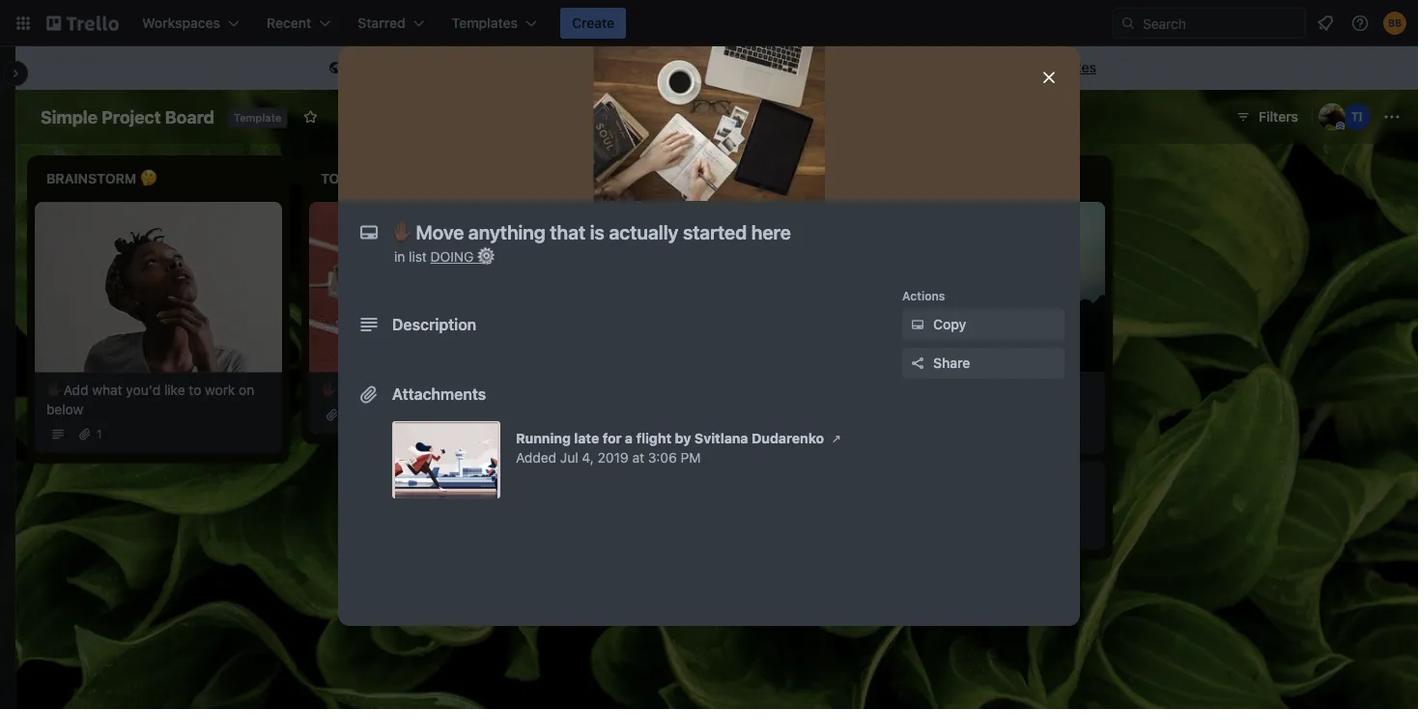 Task type: describe. For each thing, give the bounding box(es) containing it.
running
[[516, 431, 571, 447]]

✋🏿 for ✋🏿 move anything from doing to done here
[[870, 382, 883, 398]]

from inside ✋🏿 move anything from doing to done here
[[982, 382, 1011, 398]]

what
[[92, 382, 122, 398]]

add
[[64, 382, 88, 398]]

search image
[[1121, 15, 1137, 31]]

this is a public template for anyone on the internet to copy.
[[349, 59, 718, 75]]

on for work
[[239, 382, 254, 398]]

filters
[[1259, 109, 1299, 125]]

explore
[[945, 59, 993, 75]]

project
[[102, 106, 161, 127]]

like
[[164, 382, 185, 398]]

✋🏿 add what you'd like to work on below
[[46, 382, 254, 417]]

0 horizontal spatial here
[[479, 382, 507, 398]]

anything for from
[[924, 382, 978, 398]]

create board from template link
[[730, 52, 930, 83]]

jul
[[560, 450, 579, 466]]

1 vertical spatial a
[[625, 431, 633, 447]]

0 horizontal spatial for
[[504, 59, 521, 75]]

2 vertical spatial sm image
[[827, 429, 847, 448]]

dudarenko
[[752, 431, 825, 447]]

0 notifications image
[[1314, 12, 1338, 35]]

1 horizontal spatial for
[[603, 431, 622, 447]]

this
[[349, 59, 375, 75]]

to for ✋🏿 add what you'd like to work on below
[[189, 382, 201, 398]]

✋🏿 add what you'd like to work on below link
[[46, 380, 271, 419]]

⚙️
[[478, 249, 491, 265]]

sm image for this is a public template for anyone on the internet to copy.
[[326, 59, 345, 78]]

Board name text field
[[31, 101, 224, 132]]

anyone
[[525, 59, 570, 75]]

simple
[[41, 106, 98, 127]]

filters button
[[1230, 101, 1305, 132]]

is
[[379, 59, 389, 75]]

doing
[[431, 249, 474, 265]]

copy
[[934, 317, 967, 332]]

simple project board
[[41, 106, 215, 127]]

3:06
[[648, 450, 677, 466]]

✋🏿 move anything 'ready' here link
[[321, 380, 545, 400]]

✋🏿 move anything from doing to done here
[[870, 382, 1066, 417]]

more
[[997, 59, 1030, 75]]

added jul 4, 2019 at 3:06 pm
[[516, 450, 701, 466]]

primary element
[[0, 0, 1419, 46]]

move for ✋🏿 move anything from doing to done here
[[887, 382, 921, 398]]

actions
[[903, 289, 946, 303]]

1 1 from the left
[[97, 428, 102, 441]]

0 horizontal spatial a
[[393, 59, 400, 75]]

list
[[409, 249, 427, 265]]

pm
[[681, 450, 701, 466]]

0 vertical spatial from
[[828, 59, 858, 75]]

explore more templates link
[[934, 52, 1109, 83]]

2 template from the left
[[862, 59, 918, 75]]

anything for 'ready'
[[376, 382, 429, 398]]

dmugisha (dmugisha) image
[[1319, 103, 1346, 130]]

attachments
[[392, 385, 486, 404]]

internet
[[617, 59, 665, 75]]



Task type: locate. For each thing, give the bounding box(es) containing it.
template right public
[[445, 59, 500, 75]]

anything
[[376, 382, 429, 398], [924, 382, 978, 398]]

2 move from the left
[[887, 382, 921, 398]]

1 horizontal spatial anything
[[924, 382, 978, 398]]

by
[[675, 431, 692, 447]]

a
[[393, 59, 400, 75], [625, 431, 633, 447]]

on left 'the'
[[573, 59, 589, 75]]

1 vertical spatial on
[[239, 382, 254, 398]]

0 vertical spatial on
[[573, 59, 589, 75]]

1 move from the left
[[338, 382, 372, 398]]

2 horizontal spatial ✋🏿
[[870, 382, 883, 398]]

1 vertical spatial for
[[603, 431, 622, 447]]

0 horizontal spatial create
[[572, 15, 615, 31]]

0 horizontal spatial on
[[239, 382, 254, 398]]

None text field
[[383, 215, 1021, 249]]

at
[[633, 450, 645, 466]]

anything left 'ready' on the bottom
[[376, 382, 429, 398]]

here inside ✋🏿 move anything from doing to done here
[[905, 401, 933, 417]]

on inside ✋🏿 add what you'd like to work on below
[[239, 382, 254, 398]]

move left attachments
[[338, 382, 372, 398]]

✋🏿 move anything 'ready' here
[[321, 382, 507, 398]]

copy.
[[685, 59, 718, 75]]

on
[[573, 59, 589, 75], [239, 382, 254, 398]]

templates
[[1033, 59, 1097, 75]]

from right board in the top of the page
[[828, 59, 858, 75]]

share
[[934, 355, 971, 371]]

work
[[205, 382, 235, 398]]

create inside create board from template link
[[741, 59, 784, 75]]

0 horizontal spatial move
[[338, 382, 372, 398]]

description
[[392, 316, 477, 334]]

doing
[[1014, 382, 1050, 398]]

create for create board from template
[[741, 59, 784, 75]]

in list doing ⚙️
[[394, 249, 491, 265]]

anything inside ✋🏿 move anything from doing to done here
[[924, 382, 978, 398]]

move for ✋🏿 move anything 'ready' here
[[338, 382, 372, 398]]

1 vertical spatial from
[[982, 382, 1011, 398]]

to for ✋🏿 move anything from doing to done here
[[1053, 382, 1066, 398]]

create button
[[561, 8, 626, 39]]

2 horizontal spatial to
[[1053, 382, 1066, 398]]

1 down what at bottom left
[[97, 428, 102, 441]]

below
[[46, 401, 83, 417]]

bob builder (bobbuilder40) image
[[1384, 12, 1407, 35]]

anything down "share"
[[924, 382, 978, 398]]

from down share button on the right of page
[[982, 382, 1011, 398]]

0 horizontal spatial from
[[828, 59, 858, 75]]

✋🏿 for ✋🏿 add what you'd like to work on below
[[46, 382, 60, 398]]

on for anyone
[[573, 59, 589, 75]]

✋🏿
[[46, 382, 60, 398], [321, 382, 334, 398], [870, 382, 883, 398]]

1 ✋🏿 from the left
[[46, 382, 60, 398]]

create board from template
[[741, 59, 918, 75]]

sm image right dudarenko
[[827, 429, 847, 448]]

from
[[828, 59, 858, 75], [982, 382, 1011, 398]]

in
[[394, 249, 405, 265]]

0 horizontal spatial 1
[[97, 428, 102, 441]]

sm image down 'actions'
[[909, 315, 928, 334]]

1 template from the left
[[445, 59, 500, 75]]

0 horizontal spatial sm image
[[326, 59, 345, 78]]

added
[[516, 450, 557, 466]]

1 horizontal spatial create
[[741, 59, 784, 75]]

on right the work
[[239, 382, 254, 398]]

1 horizontal spatial to
[[669, 59, 681, 75]]

to right doing at the bottom
[[1053, 382, 1066, 398]]

late
[[574, 431, 599, 447]]

2 1 from the left
[[619, 428, 624, 441]]

anything inside ✋🏿 move anything 'ready' here link
[[376, 382, 429, 398]]

1 up 2019
[[619, 428, 624, 441]]

template
[[445, 59, 500, 75], [862, 59, 918, 75]]

1 horizontal spatial here
[[905, 401, 933, 417]]

2 ✋🏿 from the left
[[321, 382, 334, 398]]

template left explore
[[862, 59, 918, 75]]

svitlana
[[695, 431, 749, 447]]

you'd
[[126, 382, 161, 398]]

a right is
[[393, 59, 400, 75]]

sm image inside copy link
[[909, 315, 928, 334]]

✋🏿 for ✋🏿 move anything 'ready' here
[[321, 382, 334, 398]]

0 horizontal spatial anything
[[376, 382, 429, 398]]

move inside ✋🏿 move anything from doing to done here
[[887, 382, 921, 398]]

1 horizontal spatial from
[[982, 382, 1011, 398]]

here right 'ready' on the bottom
[[479, 382, 507, 398]]

create left board in the top of the page
[[741, 59, 784, 75]]

4,
[[582, 450, 594, 466]]

0 vertical spatial here
[[479, 382, 507, 398]]

copy link
[[903, 309, 1065, 340]]

0 vertical spatial create
[[572, 15, 615, 31]]

1 horizontal spatial 1
[[619, 428, 624, 441]]

create for create
[[572, 15, 615, 31]]

to left copy.
[[669, 59, 681, 75]]

the
[[593, 59, 613, 75]]

running late for a flight by svitlana dudarenko
[[516, 431, 825, 447]]

here right done
[[905, 401, 933, 417]]

1 horizontal spatial move
[[887, 382, 921, 398]]

flight
[[636, 431, 672, 447]]

a up at
[[625, 431, 633, 447]]

share button
[[903, 348, 1065, 379]]

switch to… image
[[14, 14, 33, 33]]

1 vertical spatial sm image
[[909, 315, 928, 334]]

create inside create button
[[572, 15, 615, 31]]

1 horizontal spatial on
[[573, 59, 589, 75]]

0 horizontal spatial to
[[189, 382, 201, 398]]

1 vertical spatial create
[[741, 59, 784, 75]]

public
[[404, 59, 442, 75]]

0 vertical spatial for
[[504, 59, 521, 75]]

✋🏿 move anything from doing to done here link
[[870, 380, 1094, 419]]

1 vertical spatial here
[[905, 401, 933, 417]]

template
[[234, 112, 282, 124]]

board
[[165, 106, 215, 127]]

to inside ✋🏿 move anything from doing to done here
[[1053, 382, 1066, 398]]

board
[[787, 59, 825, 75]]

sm image left this
[[326, 59, 345, 78]]

1 anything from the left
[[376, 382, 429, 398]]

0 horizontal spatial ✋🏿
[[46, 382, 60, 398]]

✋🏿 inside ✋🏿 add what you'd like to work on below
[[46, 382, 60, 398]]

✋🏿 inside ✋🏿 move anything from doing to done here
[[870, 382, 883, 398]]

sm image
[[326, 59, 345, 78], [909, 315, 928, 334], [827, 429, 847, 448]]

show menu image
[[1383, 107, 1402, 127]]

doing ⚙️ link
[[431, 249, 491, 265]]

1 horizontal spatial ✋🏿
[[321, 382, 334, 398]]

move
[[338, 382, 372, 398], [887, 382, 921, 398]]

'ready'
[[433, 382, 476, 398]]

create
[[572, 15, 615, 31], [741, 59, 784, 75]]

trello inspiration (inspiringtaco) image
[[1344, 103, 1372, 130]]

to inside ✋🏿 add what you'd like to work on below
[[189, 382, 201, 398]]

to
[[669, 59, 681, 75], [189, 382, 201, 398], [1053, 382, 1066, 398]]

move up done
[[887, 382, 921, 398]]

create up 'the'
[[572, 15, 615, 31]]

2 horizontal spatial sm image
[[909, 315, 928, 334]]

for up 2019
[[603, 431, 622, 447]]

for
[[504, 59, 521, 75], [603, 431, 622, 447]]

for left anyone
[[504, 59, 521, 75]]

to right like
[[189, 382, 201, 398]]

0 vertical spatial a
[[393, 59, 400, 75]]

open information menu image
[[1351, 14, 1371, 33]]

3 ✋🏿 from the left
[[870, 382, 883, 398]]

star or unstar board image
[[303, 109, 318, 125]]

sm image for copy
[[909, 315, 928, 334]]

explore more templates
[[945, 59, 1097, 75]]

1 horizontal spatial template
[[862, 59, 918, 75]]

1 horizontal spatial sm image
[[827, 429, 847, 448]]

0 vertical spatial sm image
[[326, 59, 345, 78]]

2 anything from the left
[[924, 382, 978, 398]]

Search field
[[1137, 9, 1306, 38]]

1
[[97, 428, 102, 441], [619, 428, 624, 441]]

done
[[870, 401, 901, 417]]

2019
[[598, 450, 629, 466]]

1 horizontal spatial a
[[625, 431, 633, 447]]

here
[[479, 382, 507, 398], [905, 401, 933, 417]]

✋🏿 inside ✋🏿 move anything 'ready' here link
[[321, 382, 334, 398]]

0 horizontal spatial template
[[445, 59, 500, 75]]

public image
[[338, 109, 353, 125]]



Task type: vqa. For each thing, say whether or not it's contained in the screenshot.
left anything
yes



